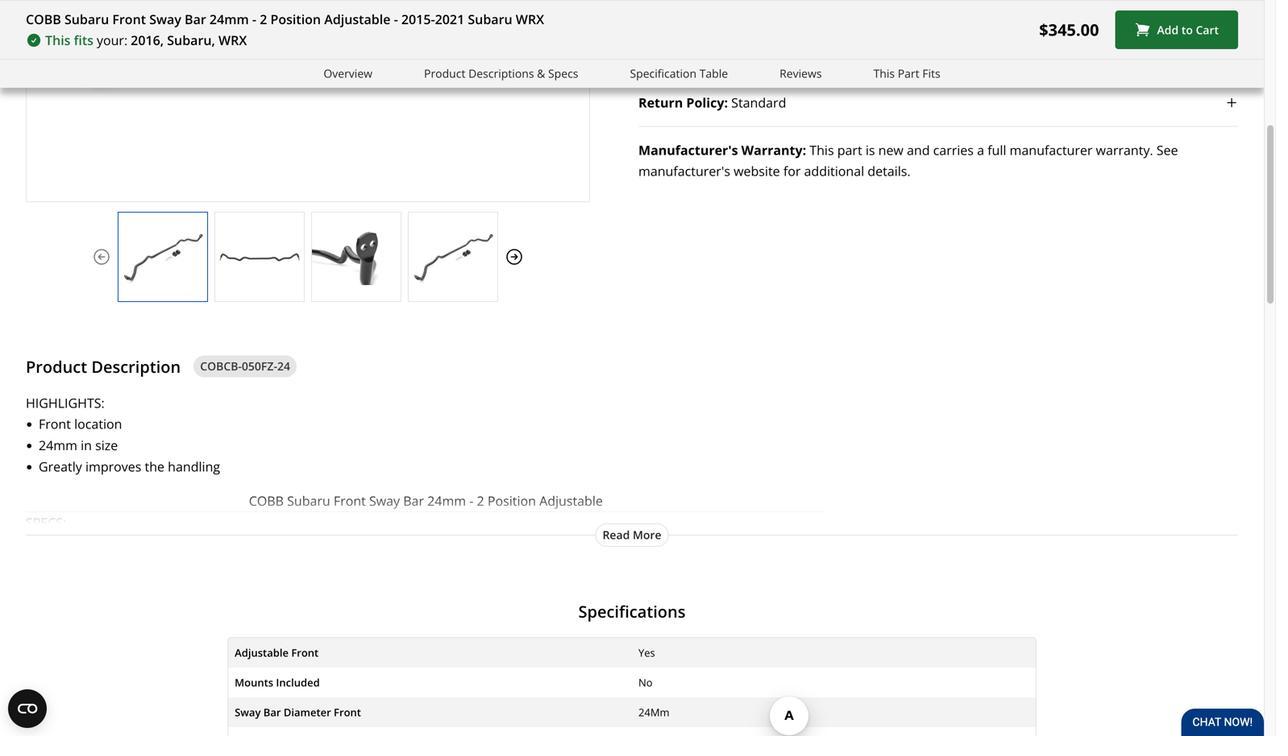 Task type: describe. For each thing, give the bounding box(es) containing it.
location for specs:
[[74, 536, 122, 553]]

2016,
[[131, 31, 164, 49]]

add to cart
[[1157, 22, 1219, 37]]

product for product descriptions & specs
[[424, 66, 465, 81]]

specifications
[[578, 601, 686, 623]]

return
[[638, 94, 683, 111]]

this for part
[[810, 141, 834, 159]]

cobcb-
[[200, 359, 242, 374]]

cobb for cobb subaru front sway bar 24mm - 2 position adjustable
[[249, 492, 284, 510]]

subaru for cobb subaru front sway bar 24mm - 2 position adjustable
[[287, 492, 330, 510]]

new
[[878, 141, 904, 159]]

2021
[[435, 10, 465, 28]]

part
[[837, 141, 862, 159]]

24mm
[[638, 706, 670, 720]]

location for highlights:
[[74, 416, 122, 433]]

3 cobcb-050fz-24 cobb subaru front sway bar 24mm - 2 position adjustable - 2015-2021 subaru wrx, image from the left
[[312, 228, 401, 285]]

manufacturer's warranty:
[[638, 141, 806, 159]]

fits
[[922, 66, 941, 81]]

sway for cobb subaru front sway bar 24mm - 2 position adjustable
[[369, 492, 400, 510]]

24mm inside highlights: front location 24mm in size greatly improves the handling
[[39, 437, 77, 454]]

highlights: front location 24mm in size greatly improves the handling
[[26, 394, 220, 476]]

reviews link
[[780, 64, 822, 83]]

cobb for cobb subaru front sway bar 24mm - 2 position adjustable - 2015-2021 subaru wrx
[[26, 10, 61, 28]]

handling
[[168, 458, 220, 476]]

overview
[[324, 66, 372, 81]]

standard
[[731, 94, 786, 111]]

return policy: standard
[[638, 94, 786, 111]]

yes
[[638, 646, 655, 660]]

1 horizontal spatial bar
[[263, 706, 281, 720]]

specs: front location
[[26, 515, 122, 553]]

mounts
[[235, 676, 273, 690]]

manufacturer
[[1010, 141, 1093, 159]]

product description
[[26, 356, 181, 378]]

position for cobb subaru front sway bar 24mm - 2 position adjustable - 2015-2021 subaru wrx
[[270, 10, 321, 28]]

part
[[898, 66, 919, 81]]

subaru,
[[167, 31, 215, 49]]

front inside specs: front location
[[39, 536, 71, 553]]

authorized dealer of cobb tuning
[[693, 1, 863, 16]]

in
[[81, 437, 92, 454]]

adjustable front
[[235, 646, 319, 660]]

2 vertical spatial sway
[[235, 706, 261, 720]]

050fz-
[[242, 359, 277, 374]]

$345.00
[[1039, 19, 1099, 41]]

2 for cobb subaru front sway bar 24mm - 2 position adjustable
[[477, 492, 484, 510]]

this part is new and carries a full manufacturer warranty. see manufacturer's website for additional details.
[[638, 141, 1178, 180]]

improves
[[85, 458, 141, 476]]

cobb
[[798, 1, 824, 16]]

cart
[[1196, 22, 1219, 37]]

table
[[699, 66, 728, 81]]

1 cobcb-050fz-24 cobb subaru front sway bar 24mm - 2 position adjustable - 2015-2021 subaru wrx, image from the left
[[119, 228, 207, 285]]

sway for cobb subaru front sway bar 24mm - 2 position adjustable - 2015-2021 subaru wrx
[[149, 10, 181, 28]]

for
[[783, 162, 801, 180]]

specs:
[[26, 515, 66, 532]]

product descriptions & specs
[[424, 66, 578, 81]]

adjustable for cobb subaru front sway bar 24mm - 2 position adjustable
[[539, 492, 603, 510]]

dealer
[[750, 1, 782, 15]]

description
[[91, 356, 181, 378]]

specification table link
[[630, 64, 728, 83]]

24mm for cobb subaru front sway bar 24mm - 2 position adjustable - 2015-2021 subaru wrx
[[210, 10, 249, 28]]

sway bar diameter front
[[235, 706, 361, 720]]

to
[[1182, 22, 1193, 37]]

add to cart button
[[1115, 10, 1238, 49]]

2015-
[[401, 10, 435, 28]]

cobb subaru front sway bar 24mm - 2 position adjustable - 2015-2021 subaru wrx
[[26, 10, 544, 28]]

cobcb-050fz-24
[[200, 359, 290, 374]]



Task type: locate. For each thing, give the bounding box(es) containing it.
adjustable up mounts
[[235, 646, 289, 660]]

specification table
[[630, 66, 728, 81]]

specification
[[630, 66, 697, 81]]

0 horizontal spatial this
[[45, 31, 70, 49]]

0 horizontal spatial position
[[270, 10, 321, 28]]

0 horizontal spatial cobb
[[26, 10, 61, 28]]

0 horizontal spatial adjustable
[[235, 646, 289, 660]]

this for part
[[874, 66, 895, 81]]

product up highlights:
[[26, 356, 87, 378]]

0 horizontal spatial bar
[[185, 10, 206, 28]]

1 vertical spatial bar
[[403, 492, 424, 510]]

wrx up &
[[516, 10, 544, 28]]

this up additional
[[810, 141, 834, 159]]

details.
[[868, 162, 911, 180]]

0 vertical spatial this
[[45, 31, 70, 49]]

open widget image
[[8, 690, 47, 729]]

go to right image image
[[505, 247, 524, 267]]

bar
[[185, 10, 206, 28], [403, 492, 424, 510], [263, 706, 281, 720]]

product down 2021
[[424, 66, 465, 81]]

2 horizontal spatial 24mm
[[427, 492, 466, 510]]

included
[[276, 676, 320, 690]]

greatly
[[39, 458, 82, 476]]

0 vertical spatial position
[[270, 10, 321, 28]]

24mm
[[210, 10, 249, 28], [39, 437, 77, 454], [427, 492, 466, 510]]

add
[[1157, 22, 1179, 37]]

read
[[603, 528, 630, 543]]

the
[[145, 458, 164, 476]]

of
[[785, 1, 794, 15]]

tuning
[[827, 1, 863, 16]]

&
[[537, 66, 545, 81]]

authorized
[[693, 1, 747, 15]]

front inside highlights: front location 24mm in size greatly improves the handling
[[39, 416, 71, 433]]

1 vertical spatial cobb
[[249, 492, 284, 510]]

is
[[866, 141, 875, 159]]

2 location from the top
[[74, 536, 122, 553]]

and
[[907, 141, 930, 159]]

2 horizontal spatial this
[[874, 66, 895, 81]]

0 vertical spatial bar
[[185, 10, 206, 28]]

this part fits
[[874, 66, 941, 81]]

1 vertical spatial 24mm
[[39, 437, 77, 454]]

no
[[638, 676, 653, 690]]

2 vertical spatial 24mm
[[427, 492, 466, 510]]

product descriptions & specs link
[[424, 64, 578, 83]]

1 horizontal spatial this
[[810, 141, 834, 159]]

0 horizontal spatial product
[[26, 356, 87, 378]]

cobb tuning link
[[798, 0, 863, 17]]

2 vertical spatial this
[[810, 141, 834, 159]]

this part fits link
[[874, 64, 941, 83]]

0 horizontal spatial -
[[252, 10, 256, 28]]

this fits your: 2016, subaru, wrx
[[45, 31, 247, 49]]

1 location from the top
[[74, 416, 122, 433]]

1 horizontal spatial position
[[488, 492, 536, 510]]

24mm for cobb subaru front sway bar 24mm - 2 position adjustable
[[427, 492, 466, 510]]

1 vertical spatial location
[[74, 536, 122, 553]]

4 cobcb-050fz-24 cobb subaru front sway bar 24mm - 2 position adjustable - 2015-2021 subaru wrx, image from the left
[[409, 228, 497, 285]]

cobb tuning image
[[638, 0, 684, 20]]

2 horizontal spatial subaru
[[468, 10, 512, 28]]

1 horizontal spatial adjustable
[[324, 10, 391, 28]]

2 horizontal spatial adjustable
[[539, 492, 603, 510]]

front
[[112, 10, 146, 28], [39, 416, 71, 433], [334, 492, 366, 510], [39, 536, 71, 553], [291, 646, 319, 660], [334, 706, 361, 720]]

position
[[270, 10, 321, 28], [488, 492, 536, 510]]

1 vertical spatial wrx
[[218, 31, 247, 49]]

0 vertical spatial 2
[[260, 10, 267, 28]]

0 horizontal spatial wrx
[[218, 31, 247, 49]]

mounts included
[[235, 676, 320, 690]]

bar for cobb subaru front sway bar 24mm - 2 position adjustable
[[403, 492, 424, 510]]

sway
[[149, 10, 181, 28], [369, 492, 400, 510], [235, 706, 261, 720]]

- for cobb subaru front sway bar 24mm - 2 position adjustable
[[469, 492, 473, 510]]

location up size
[[74, 416, 122, 433]]

location
[[74, 416, 122, 433], [74, 536, 122, 553]]

0 horizontal spatial subaru
[[64, 10, 109, 28]]

2 horizontal spatial -
[[469, 492, 473, 510]]

this left part
[[874, 66, 895, 81]]

cobb
[[26, 10, 61, 28], [249, 492, 284, 510]]

0 vertical spatial sway
[[149, 10, 181, 28]]

0 vertical spatial product
[[424, 66, 465, 81]]

location inside specs: front location
[[74, 536, 122, 553]]

1 vertical spatial 2
[[477, 492, 484, 510]]

product inside product descriptions & specs link
[[424, 66, 465, 81]]

- for cobb subaru front sway bar 24mm - 2 position adjustable - 2015-2021 subaru wrx
[[252, 10, 256, 28]]

subaru for cobb subaru front sway bar 24mm - 2 position adjustable - 2015-2021 subaru wrx
[[64, 10, 109, 28]]

read more
[[603, 528, 661, 543]]

product
[[424, 66, 465, 81], [26, 356, 87, 378]]

bar for cobb subaru front sway bar 24mm - 2 position adjustable - 2015-2021 subaru wrx
[[185, 10, 206, 28]]

1 vertical spatial position
[[488, 492, 536, 510]]

2 vertical spatial adjustable
[[235, 646, 289, 660]]

cobcb-050fz-24 cobb subaru front sway bar 24mm - 2 position adjustable - 2015-2021 subaru wrx, image
[[119, 228, 207, 285], [215, 228, 304, 285], [312, 228, 401, 285], [409, 228, 497, 285]]

0 horizontal spatial sway
[[149, 10, 181, 28]]

1 horizontal spatial subaru
[[287, 492, 330, 510]]

wrx
[[516, 10, 544, 28], [218, 31, 247, 49]]

2 vertical spatial bar
[[263, 706, 281, 720]]

position for cobb subaru front sway bar 24mm - 2 position adjustable
[[488, 492, 536, 510]]

0 vertical spatial 24mm
[[210, 10, 249, 28]]

wrx right subaru,
[[218, 31, 247, 49]]

2
[[260, 10, 267, 28], [477, 492, 484, 510]]

1 horizontal spatial wrx
[[516, 10, 544, 28]]

reviews
[[780, 66, 822, 81]]

overview link
[[324, 64, 372, 83]]

adjustable for cobb subaru front sway bar 24mm - 2 position adjustable - 2015-2021 subaru wrx
[[324, 10, 391, 28]]

1 vertical spatial product
[[26, 356, 87, 378]]

this inside this part is new and carries a full manufacturer warranty. see manufacturer's website for additional details.
[[810, 141, 834, 159]]

cobb subaru front sway bar 24mm - 2 position adjustable
[[249, 492, 603, 510]]

manufacturer's
[[638, 141, 738, 159]]

1 horizontal spatial 24mm
[[210, 10, 249, 28]]

0 horizontal spatial 24mm
[[39, 437, 77, 454]]

descriptions
[[468, 66, 534, 81]]

fits
[[74, 31, 93, 49]]

2 for cobb subaru front sway bar 24mm - 2 position adjustable - 2015-2021 subaru wrx
[[260, 10, 267, 28]]

0 vertical spatial adjustable
[[324, 10, 391, 28]]

this left fits
[[45, 31, 70, 49]]

subaru
[[64, 10, 109, 28], [468, 10, 512, 28], [287, 492, 330, 510]]

1 horizontal spatial -
[[394, 10, 398, 28]]

1 horizontal spatial sway
[[235, 706, 261, 720]]

2 horizontal spatial bar
[[403, 492, 424, 510]]

1 vertical spatial sway
[[369, 492, 400, 510]]

adjustable up the read
[[539, 492, 603, 510]]

additional
[[804, 162, 864, 180]]

warranty:
[[741, 141, 806, 159]]

this
[[45, 31, 70, 49], [874, 66, 895, 81], [810, 141, 834, 159]]

0 horizontal spatial 2
[[260, 10, 267, 28]]

diameter
[[284, 706, 331, 720]]

full
[[988, 141, 1006, 159]]

location down improves
[[74, 536, 122, 553]]

highlights:
[[26, 394, 105, 412]]

2 horizontal spatial sway
[[369, 492, 400, 510]]

0 vertical spatial cobb
[[26, 10, 61, 28]]

warranty.
[[1096, 141, 1153, 159]]

1 horizontal spatial 2
[[477, 492, 484, 510]]

adjustable up overview
[[324, 10, 391, 28]]

1 horizontal spatial product
[[424, 66, 465, 81]]

a
[[977, 141, 984, 159]]

location inside highlights: front location 24mm in size greatly improves the handling
[[74, 416, 122, 433]]

adjustable
[[324, 10, 391, 28], [539, 492, 603, 510], [235, 646, 289, 660]]

manufacturer's
[[638, 162, 730, 180]]

product for product description
[[26, 356, 87, 378]]

-
[[252, 10, 256, 28], [394, 10, 398, 28], [469, 492, 473, 510]]

size
[[95, 437, 118, 454]]

website
[[734, 162, 780, 180]]

specs
[[548, 66, 578, 81]]

carries
[[933, 141, 974, 159]]

24
[[277, 359, 290, 374]]

more
[[633, 528, 661, 543]]

1 horizontal spatial cobb
[[249, 492, 284, 510]]

2 cobcb-050fz-24 cobb subaru front sway bar 24mm - 2 position adjustable - 2015-2021 subaru wrx, image from the left
[[215, 228, 304, 285]]

1 vertical spatial adjustable
[[539, 492, 603, 510]]

1 vertical spatial this
[[874, 66, 895, 81]]

0 vertical spatial wrx
[[516, 10, 544, 28]]

policy:
[[686, 94, 728, 111]]

this for fits
[[45, 31, 70, 49]]

0 vertical spatial location
[[74, 416, 122, 433]]

see
[[1157, 141, 1178, 159]]

your:
[[97, 31, 128, 49]]



Task type: vqa. For each thing, say whether or not it's contained in the screenshot.
AlphaRex LUXX-Series LED Tail Lights - Black Smoke - 2022-2024 Toyota GR86 / Subaru BRZ image
no



